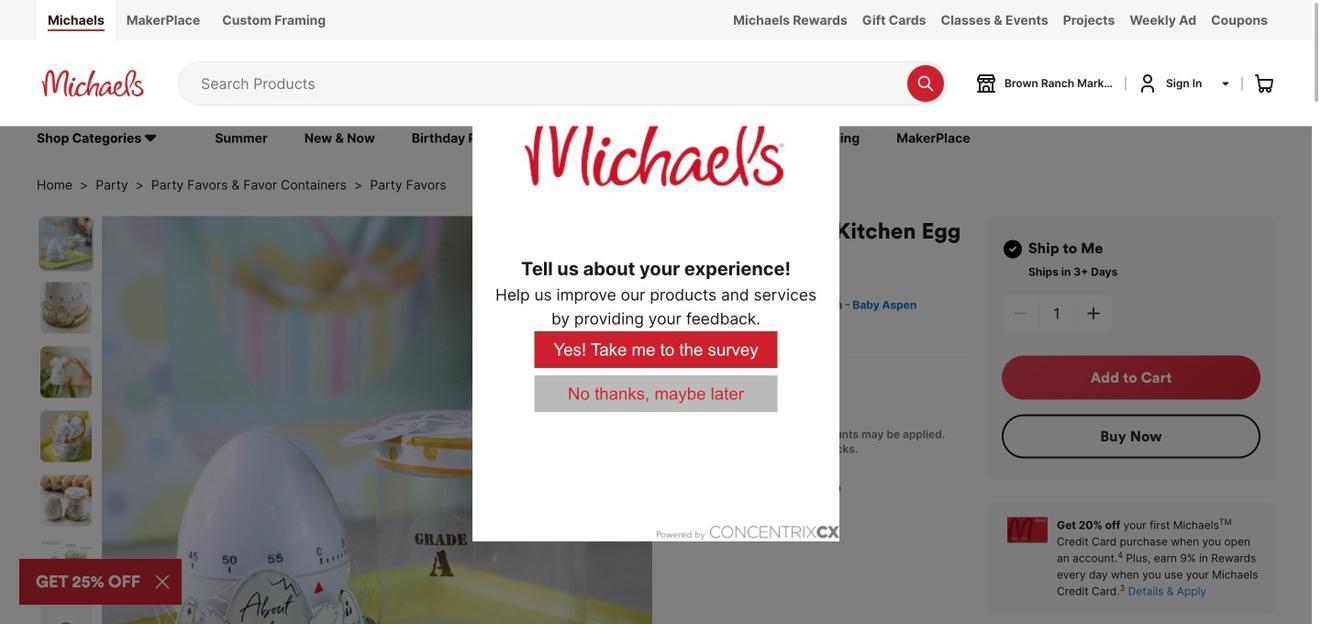 Task type: describe. For each thing, give the bounding box(es) containing it.
search button image
[[917, 74, 935, 93]]

button to increment counter for number stepper image
[[1085, 304, 1103, 323]]

Search Input field
[[201, 62, 898, 104]]

https://survey2.sendyouropinions.com/images/privacy.htm image
[[656, 526, 840, 541]]



Task type: vqa. For each thing, say whether or not it's contained in the screenshot.
https://survey2.sendyouropinions.com/images/privacy.htm
yes



Task type: locate. For each thing, give the bounding box(es) containing it.
Number Stepper text field
[[1040, 295, 1075, 332]]

about to hatch kitchen egg timer image
[[102, 216, 652, 624], [40, 218, 92, 270], [40, 282, 92, 334], [40, 347, 92, 398], [40, 411, 92, 462], [40, 475, 92, 527], [40, 539, 92, 591]]

plcc card logo image
[[1008, 517, 1048, 543]]



